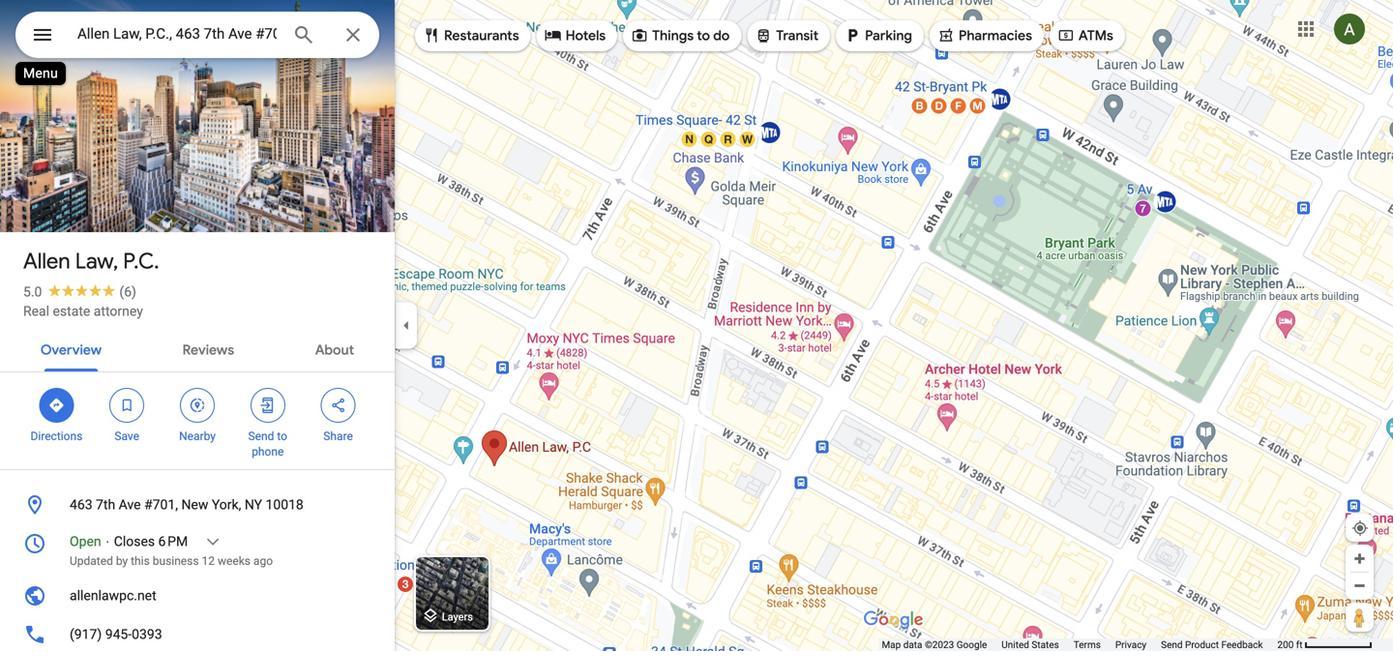 Task type: describe. For each thing, give the bounding box(es) containing it.
12
[[202, 555, 215, 568]]

updated by this business 12 weeks ago
[[70, 555, 273, 568]]

 things to do
[[631, 25, 730, 46]]

layers
[[442, 611, 473, 623]]

463 7th ave #701, new york, ny 10018 button
[[0, 486, 395, 525]]

463
[[70, 497, 93, 513]]

photo of allen law, p.c. image
[[0, 0, 395, 248]]

ago
[[254, 555, 273, 568]]

(917)
[[70, 627, 102, 643]]

do
[[714, 27, 730, 45]]

allen law, p.c.
[[23, 248, 159, 275]]

(6)
[[119, 284, 136, 300]]

closes
[[114, 534, 155, 550]]


[[1058, 25, 1075, 46]]

overview button
[[25, 325, 117, 372]]

to inside send to phone
[[277, 430, 288, 443]]

data
[[904, 639, 923, 651]]


[[48, 395, 65, 416]]

open ⋅ closes 6 pm
[[70, 534, 188, 550]]

about button
[[300, 325, 370, 372]]


[[938, 25, 955, 46]]

map
[[882, 639, 901, 651]]

none field inside allen law, p.c., 463 7th ave #701, new york, ny 10018 field
[[77, 22, 277, 45]]

to inside  things to do
[[697, 27, 710, 45]]

google account: angela cha  
(angela.cha@adept.ai) image
[[1335, 14, 1366, 45]]

states
[[1032, 639, 1060, 651]]

pharmacies
[[959, 27, 1033, 45]]

feedback
[[1222, 639, 1264, 651]]

6 pm
[[158, 534, 188, 550]]

 search field
[[15, 12, 379, 62]]

3 photos
[[49, 192, 110, 210]]

zoom in image
[[1353, 552, 1368, 566]]

send product feedback button
[[1162, 639, 1264, 651]]

save
[[115, 430, 139, 443]]

law,
[[75, 248, 118, 275]]

3 photos button
[[15, 184, 117, 218]]

send for send product feedback
[[1162, 639, 1183, 651]]

united states button
[[1002, 639, 1060, 651]]


[[631, 25, 649, 46]]

ft
[[1297, 639, 1303, 651]]

 restaurants
[[423, 25, 519, 46]]

new
[[181, 497, 208, 513]]

google
[[957, 639, 988, 651]]

6 reviews element
[[119, 284, 136, 300]]

weeks
[[218, 555, 251, 568]]

show open hours for the week image
[[204, 533, 222, 551]]

privacy
[[1116, 639, 1147, 651]]

allenlawpc.net
[[70, 588, 156, 604]]

real estate attorney
[[23, 303, 143, 319]]

united states
[[1002, 639, 1060, 651]]

footer inside google maps element
[[882, 639, 1278, 651]]


[[844, 25, 862, 46]]

send to phone
[[248, 430, 288, 459]]

open
[[70, 534, 101, 550]]

real estate attorney button
[[23, 302, 143, 321]]

terms
[[1074, 639, 1101, 651]]

this
[[131, 555, 150, 568]]

collapse side panel image
[[396, 315, 417, 336]]

200
[[1278, 639, 1294, 651]]

united
[[1002, 639, 1030, 651]]

photos
[[62, 192, 110, 210]]


[[755, 25, 773, 46]]

ave
[[119, 497, 141, 513]]

(917) 945-0393
[[70, 627, 162, 643]]

phone
[[252, 445, 284, 459]]



Task type: locate. For each thing, give the bounding box(es) containing it.
⋅
[[105, 534, 111, 550]]

200 ft
[[1278, 639, 1303, 651]]

overview
[[40, 342, 102, 359]]


[[118, 395, 136, 416]]

map data ©2023 google
[[882, 639, 988, 651]]

(917) 945-0393 button
[[0, 616, 395, 651]]

footer
[[882, 639, 1278, 651]]

terms button
[[1074, 639, 1101, 651]]

things
[[653, 27, 694, 45]]

transit
[[777, 27, 819, 45]]

attorney
[[94, 303, 143, 319]]

1 vertical spatial to
[[277, 430, 288, 443]]


[[423, 25, 440, 46]]

Allen Law, P.C., 463 7th Ave #701, New York, NY 10018 field
[[15, 12, 379, 58]]


[[545, 25, 562, 46]]

ny
[[245, 497, 262, 513]]

send product feedback
[[1162, 639, 1264, 651]]

send
[[248, 430, 274, 443], [1162, 639, 1183, 651]]

#701,
[[144, 497, 178, 513]]

200 ft button
[[1278, 639, 1374, 651]]

 parking
[[844, 25, 913, 46]]

real
[[23, 303, 49, 319]]

tab list containing overview
[[0, 325, 395, 372]]

1 horizontal spatial to
[[697, 27, 710, 45]]

0393
[[132, 627, 162, 643]]

parking
[[865, 27, 913, 45]]

 atms
[[1058, 25, 1114, 46]]

show your location image
[[1352, 520, 1370, 537]]

restaurants
[[444, 27, 519, 45]]

send inside button
[[1162, 639, 1183, 651]]

to left do
[[697, 27, 710, 45]]

 pharmacies
[[938, 25, 1033, 46]]


[[31, 21, 54, 49]]

1 horizontal spatial send
[[1162, 639, 1183, 651]]

7th
[[96, 497, 115, 513]]

tab list
[[0, 325, 395, 372]]

hotels
[[566, 27, 606, 45]]

york,
[[212, 497, 241, 513]]

send inside send to phone
[[248, 430, 274, 443]]


[[189, 395, 206, 416]]

actions for allen law, p.c. region
[[0, 373, 395, 469]]

zoom out image
[[1353, 579, 1368, 593]]

allen
[[23, 248, 70, 275]]

 transit
[[755, 25, 819, 46]]

0 horizontal spatial send
[[248, 430, 274, 443]]

1 vertical spatial send
[[1162, 639, 1183, 651]]

share
[[324, 430, 353, 443]]

945-
[[105, 627, 132, 643]]

hours image
[[23, 532, 46, 556]]

©2023
[[925, 639, 955, 651]]

reviews
[[183, 342, 234, 359]]

product
[[1186, 639, 1220, 651]]

send for send to phone
[[248, 430, 274, 443]]

send left product
[[1162, 639, 1183, 651]]

allenlawpc.net link
[[0, 577, 395, 616]]

by
[[116, 555, 128, 568]]

10018
[[266, 497, 304, 513]]

0 vertical spatial to
[[697, 27, 710, 45]]

atms
[[1079, 27, 1114, 45]]

 hotels
[[545, 25, 606, 46]]

google maps element
[[0, 0, 1394, 651]]

p.c.
[[123, 248, 159, 275]]

to
[[697, 27, 710, 45], [277, 430, 288, 443]]

reviews button
[[167, 325, 250, 372]]

 button
[[15, 12, 70, 62]]

to up phone
[[277, 430, 288, 443]]

0 vertical spatial send
[[248, 430, 274, 443]]

allen law, p.c. main content
[[0, 0, 395, 651]]

None field
[[77, 22, 277, 45]]

privacy button
[[1116, 639, 1147, 651]]

3
[[49, 192, 58, 210]]

tab list inside google maps element
[[0, 325, 395, 372]]

show street view coverage image
[[1346, 603, 1375, 632]]


[[330, 395, 347, 416]]


[[259, 395, 277, 416]]

0 horizontal spatial to
[[277, 430, 288, 443]]

send up phone
[[248, 430, 274, 443]]

information for allen law, p.c. region
[[0, 486, 395, 651]]

5.0 stars image
[[42, 284, 119, 297]]

463 7th ave #701, new york, ny 10018
[[70, 497, 304, 513]]

nearby
[[179, 430, 216, 443]]

about
[[315, 342, 354, 359]]

updated
[[70, 555, 113, 568]]

business
[[153, 555, 199, 568]]

directions
[[30, 430, 83, 443]]

estate
[[53, 303, 90, 319]]

5.0
[[23, 284, 42, 300]]

footer containing map data ©2023 google
[[882, 639, 1278, 651]]



Task type: vqa. For each thing, say whether or not it's contained in the screenshot.
add in button
no



